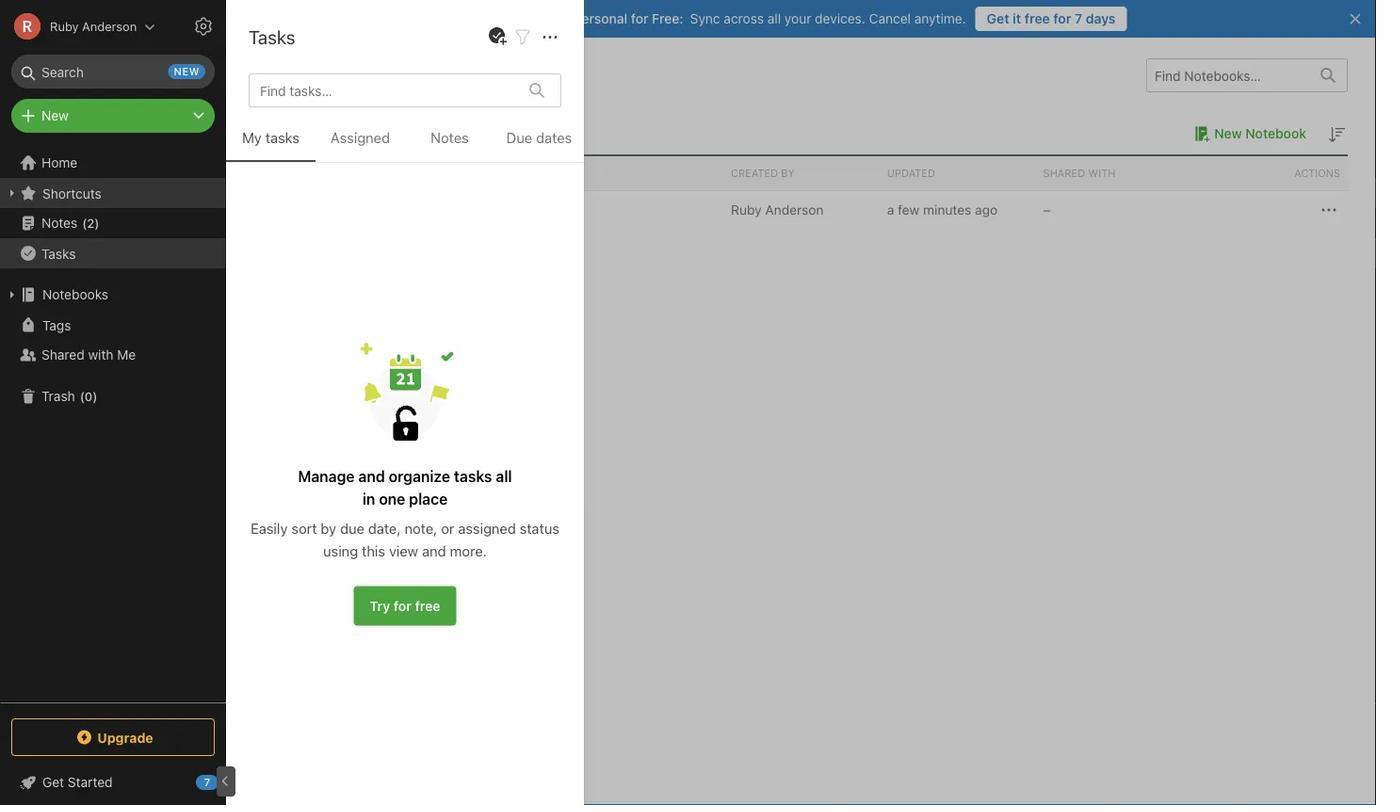 Task type: vqa. For each thing, say whether or not it's contained in the screenshot.
More Actions icon
no



Task type: locate. For each thing, give the bounding box(es) containing it.
( inside notes ( 2 )
[[82, 216, 87, 230]]

and inside the easily sort by due date, note, or assigned status using this view and more.
[[422, 543, 446, 560]]

(
[[82, 216, 87, 230], [80, 389, 85, 404]]

0 horizontal spatial anderson
[[82, 19, 137, 33]]

ruby inside first notebook row
[[731, 202, 762, 218]]

new inside button
[[1215, 126, 1242, 141]]

( for trash
[[80, 389, 85, 404]]

shortcuts
[[42, 185, 102, 201]]

0 horizontal spatial 7
[[204, 777, 210, 789]]

1 vertical spatial 7
[[204, 777, 210, 789]]

date,
[[368, 521, 401, 537]]

get for get started
[[42, 775, 64, 791]]

ruby
[[50, 19, 79, 33], [731, 202, 762, 218]]

home link
[[0, 148, 226, 178]]

upgrade
[[97, 730, 153, 746]]

updated button
[[880, 156, 1036, 190]]

new
[[41, 108, 69, 123], [1215, 126, 1242, 141]]

for for 7
[[1054, 11, 1072, 26]]

1 horizontal spatial get
[[987, 11, 1010, 26]]

anderson down by
[[766, 202, 824, 218]]

by
[[321, 521, 336, 537]]

evernote
[[515, 11, 570, 26]]

1 vertical spatial )
[[93, 389, 97, 404]]

actions button
[[1192, 156, 1348, 190]]

1 vertical spatial notes
[[41, 215, 77, 231]]

and
[[359, 467, 385, 485], [422, 543, 446, 560]]

new search field
[[24, 55, 205, 89]]

ruby anderson inside ruby anderson field
[[50, 19, 137, 33]]

with
[[88, 347, 114, 363]]

new inside popup button
[[41, 108, 69, 123]]

1 horizontal spatial tasks
[[249, 25, 295, 48]]

0 vertical spatial ruby
[[50, 19, 79, 33]]

1 horizontal spatial and
[[422, 543, 446, 560]]

get for get it free for 7 days
[[987, 11, 1010, 26]]

new up home
[[41, 108, 69, 123]]

or
[[441, 521, 455, 537]]

my tasks button
[[226, 126, 316, 162]]

filter tasks image
[[512, 26, 534, 49]]

try left filter tasks field
[[491, 11, 511, 26]]

and inside manage and organize tasks all in one place
[[359, 467, 385, 485]]

1 horizontal spatial try
[[491, 11, 511, 26]]

tasks inside manage and organize tasks all in one place
[[454, 467, 492, 485]]

anderson inside field
[[82, 19, 137, 33]]

1 vertical spatial anderson
[[766, 202, 824, 218]]

0 vertical spatial tasks
[[266, 130, 300, 146]]

notebooks inside notebooks element
[[254, 64, 344, 86]]

0 horizontal spatial notes
[[41, 215, 77, 231]]

tasks
[[249, 25, 295, 48], [41, 246, 76, 261]]

tasks down notes ( 2 )
[[41, 246, 76, 261]]

my
[[242, 130, 262, 146]]

0 horizontal spatial free
[[415, 598, 441, 614]]

0 vertical spatial ruby anderson
[[50, 19, 137, 33]]

Filter tasks field
[[512, 25, 534, 49]]

trash
[[41, 389, 75, 404]]

1 horizontal spatial all
[[768, 11, 781, 26]]

free right 'it'
[[1025, 11, 1050, 26]]

for down view
[[394, 598, 412, 614]]

due
[[340, 521, 365, 537]]

1 vertical spatial new
[[1215, 126, 1242, 141]]

7 left days
[[1075, 11, 1083, 26]]

) inside notes ( 2 )
[[95, 216, 99, 230]]

ruby up 'search' text box
[[50, 19, 79, 33]]

ruby anderson
[[50, 19, 137, 33], [731, 202, 824, 218]]

1 horizontal spatial ruby
[[731, 202, 762, 218]]

shared
[[41, 347, 85, 363]]

free down view
[[415, 598, 441, 614]]

Find tasks… text field
[[253, 75, 518, 106]]

tasks right organize
[[454, 467, 492, 485]]

7 left click to collapse image
[[204, 777, 210, 789]]

notebooks
[[254, 64, 344, 86], [42, 287, 108, 302]]

manage and organize tasks all in one place
[[298, 467, 512, 508]]

this
[[362, 543, 385, 560]]

for
[[631, 11, 649, 26], [1054, 11, 1072, 26], [394, 598, 412, 614]]

shared
[[1044, 167, 1086, 179]]

0 horizontal spatial ruby
[[50, 19, 79, 33]]

1 horizontal spatial for
[[631, 11, 649, 26]]

for left free:
[[631, 11, 649, 26]]

Account field
[[0, 8, 156, 45]]

0 vertical spatial new
[[41, 108, 69, 123]]

dates
[[536, 130, 572, 146]]

free for it
[[1025, 11, 1050, 26]]

manage
[[298, 467, 355, 485]]

0 vertical spatial free
[[1025, 11, 1050, 26]]

get inside button
[[987, 11, 1010, 26]]

0 vertical spatial (
[[82, 216, 87, 230]]

1 horizontal spatial notebooks
[[254, 64, 344, 86]]

anderson up 'search' text box
[[82, 19, 137, 33]]

1 vertical spatial ruby
[[731, 202, 762, 218]]

and down note,
[[422, 543, 446, 560]]

tasks right 1
[[266, 130, 300, 146]]

tasks
[[266, 130, 300, 146], [454, 467, 492, 485]]

get left started at the bottom left of page
[[42, 775, 64, 791]]

easily
[[251, 521, 288, 537]]

0 vertical spatial get
[[987, 11, 1010, 26]]

1 vertical spatial ruby anderson
[[731, 202, 824, 218]]

free
[[1025, 11, 1050, 26], [415, 598, 441, 614]]

1 vertical spatial get
[[42, 775, 64, 791]]

tree
[[0, 148, 226, 702]]

0 horizontal spatial and
[[359, 467, 385, 485]]

using
[[323, 543, 358, 560]]

( for notes
[[82, 216, 87, 230]]

1 vertical spatial (
[[80, 389, 85, 404]]

created by button
[[724, 156, 880, 190]]

0 horizontal spatial get
[[42, 775, 64, 791]]

) for notes
[[95, 216, 99, 230]]

notes for notes ( 2 )
[[41, 215, 77, 231]]

new button
[[11, 99, 215, 133]]

0 vertical spatial )
[[95, 216, 99, 230]]

1 horizontal spatial tasks
[[454, 467, 492, 485]]

due
[[507, 130, 533, 146]]

all up assigned at bottom
[[496, 467, 512, 485]]

0 vertical spatial and
[[359, 467, 385, 485]]

1 vertical spatial free
[[415, 598, 441, 614]]

0 vertical spatial anderson
[[82, 19, 137, 33]]

view
[[389, 543, 418, 560]]

and up in
[[359, 467, 385, 485]]

notes button
[[405, 126, 495, 162]]

notebook
[[1246, 126, 1307, 141]]

2 horizontal spatial for
[[1054, 11, 1072, 26]]

ruby anderson down by
[[731, 202, 824, 218]]

0 horizontal spatial tasks
[[266, 130, 300, 146]]

notebooks up tags on the left top of the page
[[42, 287, 108, 302]]

click to collapse image
[[219, 771, 233, 793]]

easily sort by due date, note, or assigned status using this view and more.
[[251, 521, 560, 560]]

7 inside button
[[1075, 11, 1083, 26]]

0 horizontal spatial notebooks
[[42, 287, 108, 302]]

trash ( 0 )
[[41, 389, 97, 404]]

place
[[409, 490, 448, 508]]

try inside button
[[370, 598, 390, 614]]

assigned
[[331, 130, 390, 146]]

ruby anderson up 'search' text box
[[50, 19, 137, 33]]

0 vertical spatial notebooks
[[254, 64, 344, 86]]

get left 'it'
[[987, 11, 1010, 26]]

1 vertical spatial and
[[422, 543, 446, 560]]

0 horizontal spatial try
[[370, 598, 390, 614]]

notes inside notes button
[[431, 130, 469, 146]]

0 horizontal spatial tasks
[[41, 246, 76, 261]]

for left days
[[1054, 11, 1072, 26]]

my tasks
[[242, 130, 300, 146]]

0 vertical spatial 7
[[1075, 11, 1083, 26]]

free for for
[[415, 598, 441, 614]]

1 vertical spatial notebooks
[[42, 287, 108, 302]]

1 horizontal spatial new
[[1215, 126, 1242, 141]]

new left notebook
[[1215, 126, 1242, 141]]

0 vertical spatial notes
[[431, 130, 469, 146]]

) inside trash ( 0 )
[[93, 389, 97, 404]]

all
[[768, 11, 781, 26], [496, 467, 512, 485]]

7
[[1075, 11, 1083, 26], [204, 777, 210, 789]]

ruby down created
[[731, 202, 762, 218]]

) right trash
[[93, 389, 97, 404]]

) down shortcuts button
[[95, 216, 99, 230]]

1 vertical spatial try
[[370, 598, 390, 614]]

( right trash
[[80, 389, 85, 404]]

new notebook
[[1215, 126, 1307, 141]]

get inside help and learning task checklist field
[[42, 775, 64, 791]]

0 horizontal spatial new
[[41, 108, 69, 123]]

tasks inside button
[[41, 246, 76, 261]]

More actions and view options field
[[534, 25, 562, 49]]

tasks right settings image
[[249, 25, 295, 48]]

1 horizontal spatial anderson
[[766, 202, 824, 218]]

anderson inside first notebook row
[[766, 202, 824, 218]]

in
[[363, 490, 375, 508]]

1 vertical spatial all
[[496, 467, 512, 485]]

notes left 2
[[41, 215, 77, 231]]

1 horizontal spatial free
[[1025, 11, 1050, 26]]

status
[[520, 521, 560, 537]]

all left the your
[[768, 11, 781, 26]]

( inside trash ( 0 )
[[80, 389, 85, 404]]

( down shortcuts
[[82, 216, 87, 230]]

updated
[[887, 167, 936, 179]]

get
[[987, 11, 1010, 26], [42, 775, 64, 791]]

notebooks up notebook
[[254, 64, 344, 86]]

try
[[491, 11, 511, 26], [370, 598, 390, 614]]

notebooks inside notebooks link
[[42, 287, 108, 302]]

1 horizontal spatial ruby anderson
[[731, 202, 824, 218]]

0 vertical spatial all
[[768, 11, 781, 26]]

0 horizontal spatial ruby anderson
[[50, 19, 137, 33]]

0 horizontal spatial for
[[394, 598, 412, 614]]

notes left the due
[[431, 130, 469, 146]]

try down this
[[370, 598, 390, 614]]

1 horizontal spatial notes
[[431, 130, 469, 146]]

0 vertical spatial try
[[491, 11, 511, 26]]

1 vertical spatial tasks
[[41, 246, 76, 261]]

notes
[[431, 130, 469, 146], [41, 215, 77, 231]]

more actions and view options image
[[539, 26, 562, 49]]

organize
[[389, 467, 450, 485]]

it
[[1013, 11, 1022, 26]]

Search text field
[[24, 55, 202, 89]]

0 vertical spatial tasks
[[249, 25, 295, 48]]

0 horizontal spatial all
[[496, 467, 512, 485]]

1 vertical spatial tasks
[[454, 467, 492, 485]]

get it free for 7 days
[[987, 11, 1116, 26]]

anderson
[[82, 19, 137, 33], [766, 202, 824, 218]]

1 horizontal spatial 7
[[1075, 11, 1083, 26]]

new task image
[[486, 25, 509, 48]]

one
[[379, 490, 405, 508]]



Task type: describe. For each thing, give the bounding box(es) containing it.
try evernote personal for free: sync across all your devices. cancel anytime.
[[491, 11, 966, 26]]

1 notebook
[[254, 125, 327, 141]]

all inside manage and organize tasks all in one place
[[496, 467, 512, 485]]

0
[[85, 389, 93, 404]]

new for new notebook
[[1215, 126, 1242, 141]]

me
[[117, 347, 136, 363]]

for for free:
[[631, 11, 649, 26]]

a few minutes ago
[[887, 202, 998, 218]]

tags
[[42, 317, 71, 333]]

tasks button
[[0, 238, 225, 269]]

assigned button
[[316, 126, 405, 162]]

new notebook button
[[1188, 122, 1307, 145]]

created by
[[731, 167, 795, 179]]

note,
[[405, 521, 438, 537]]

1
[[254, 125, 261, 141]]

ago
[[975, 202, 998, 218]]

tree containing home
[[0, 148, 226, 702]]

new for new
[[41, 108, 69, 123]]

days
[[1086, 11, 1116, 26]]

minutes
[[923, 202, 972, 218]]

Find Notebooks… text field
[[1148, 60, 1310, 91]]

shared with button
[[1036, 156, 1192, 190]]

by
[[781, 167, 795, 179]]

try for try for free
[[370, 598, 390, 614]]

get it free for 7 days button
[[976, 7, 1127, 31]]

few
[[898, 202, 920, 218]]

shared with me
[[41, 347, 136, 363]]

due dates
[[507, 130, 572, 146]]

notebooks element
[[226, 38, 1377, 806]]

assigned
[[458, 521, 516, 537]]

created
[[731, 167, 778, 179]]

your
[[785, 11, 812, 26]]

sync
[[690, 11, 720, 26]]

ruby inside field
[[50, 19, 79, 33]]

home
[[41, 155, 77, 171]]

shared with
[[1044, 167, 1116, 179]]

sort
[[292, 521, 317, 537]]

get started
[[42, 775, 113, 791]]

try for free button
[[354, 587, 457, 626]]

upgrade button
[[11, 719, 215, 757]]

due dates button
[[495, 126, 584, 162]]

notes ( 2 )
[[41, 215, 99, 231]]

7 inside help and learning task checklist field
[[204, 777, 210, 789]]

try for free
[[370, 598, 441, 614]]

tags button
[[0, 310, 225, 340]]

shared with me link
[[0, 340, 225, 370]]

tasks inside button
[[266, 130, 300, 146]]

free:
[[652, 11, 684, 26]]

notebook
[[265, 125, 327, 141]]

actions
[[1295, 167, 1341, 179]]

started
[[68, 775, 113, 791]]

expand notebooks image
[[5, 287, 20, 302]]

settings image
[[192, 15, 215, 38]]

2
[[87, 216, 95, 230]]

) for trash
[[93, 389, 97, 404]]

with
[[1089, 167, 1116, 179]]

more.
[[450, 543, 487, 560]]

anytime.
[[915, 11, 966, 26]]

try for try evernote personal for free: sync across all your devices. cancel anytime.
[[491, 11, 511, 26]]

shortcuts button
[[0, 178, 225, 208]]

cancel
[[869, 11, 911, 26]]

personal
[[574, 11, 628, 26]]

notebooks link
[[0, 280, 225, 310]]

devices.
[[815, 11, 866, 26]]

notes for notes
[[431, 130, 469, 146]]

new
[[174, 65, 200, 78]]

–
[[1044, 202, 1051, 218]]

Help and Learning task checklist field
[[0, 768, 226, 798]]

first notebook row
[[254, 191, 1348, 229]]

a
[[887, 202, 895, 218]]

across
[[724, 11, 764, 26]]

ruby anderson inside first notebook row
[[731, 202, 824, 218]]



